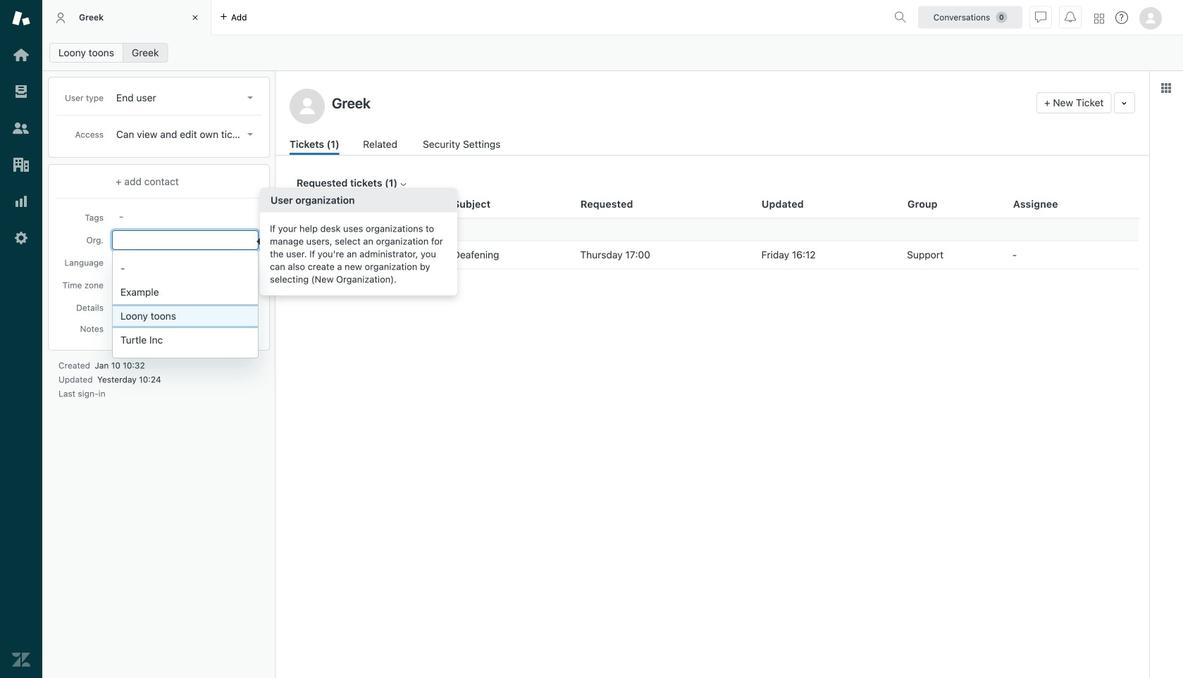Task type: vqa. For each thing, say whether or not it's contained in the screenshot.
the bottom arrow down image
yes



Task type: locate. For each thing, give the bounding box(es) containing it.
arrow down image
[[247, 97, 253, 99]]

0 vertical spatial arrow down image
[[247, 133, 253, 136]]

notifications image
[[1065, 12, 1077, 23]]

close image
[[188, 11, 202, 25]]

menu
[[113, 251, 258, 358]]

2 vertical spatial arrow down image
[[247, 284, 253, 287]]

None checkbox
[[297, 251, 306, 260]]

button displays agent's chat status as invisible. image
[[1036, 12, 1047, 23]]

get help image
[[1116, 11, 1129, 24]]

None text field
[[328, 92, 1031, 114]]

grid
[[276, 190, 1150, 679]]

3 arrow down image from the top
[[247, 284, 253, 287]]

secondary element
[[42, 39, 1184, 67]]

admin image
[[12, 229, 30, 247]]

zendesk image
[[12, 651, 30, 670]]

organizations image
[[12, 156, 30, 174]]

2 arrow down image from the top
[[247, 262, 253, 264]]

1 vertical spatial arrow down image
[[247, 262, 253, 264]]

arrow down image
[[247, 133, 253, 136], [247, 262, 253, 264], [247, 284, 253, 287]]

- field
[[114, 209, 259, 224]]

None field
[[112, 231, 259, 250]]

tab
[[42, 0, 212, 35]]

zendesk products image
[[1095, 14, 1105, 24]]

views image
[[12, 82, 30, 101]]



Task type: describe. For each thing, give the bounding box(es) containing it.
zendesk support image
[[12, 9, 30, 27]]

Select All Tickets checkbox
[[297, 200, 306, 209]]

main element
[[0, 0, 42, 679]]

apps image
[[1161, 82, 1172, 94]]

tabs tab list
[[42, 0, 889, 35]]

get started image
[[12, 46, 30, 64]]

1 arrow down image from the top
[[247, 133, 253, 136]]

reporting image
[[12, 192, 30, 211]]

customers image
[[12, 119, 30, 137]]



